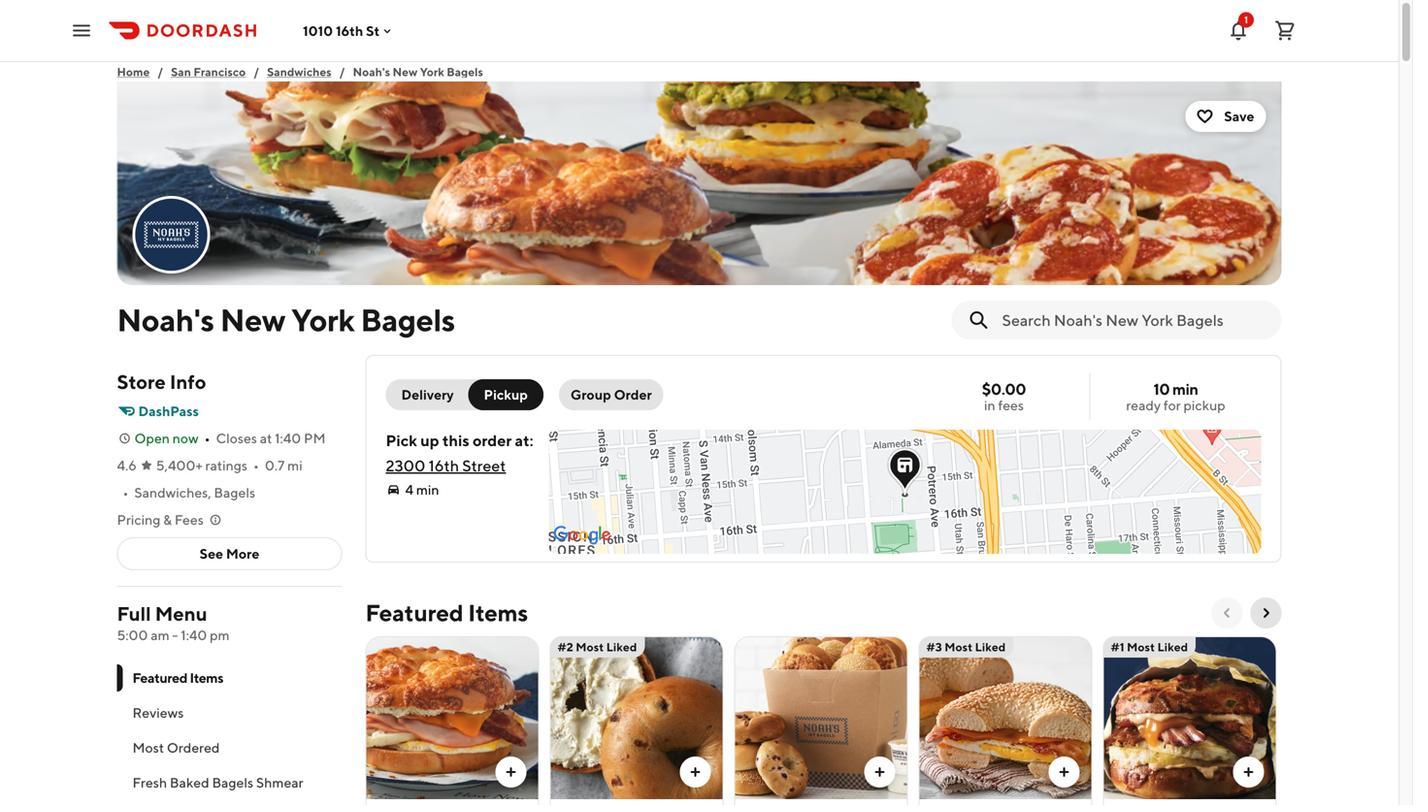 Task type: locate. For each thing, give the bounding box(es) containing it.
full
[[117, 603, 151, 626]]

1:40 right -
[[181, 628, 207, 644]]

2 vertical spatial •
[[123, 485, 129, 501]]

store info
[[117, 371, 206, 394]]

• for • closes at 1:40 pm
[[204, 431, 210, 447]]

add item to cart image for texas brisket image on the right of page
[[1241, 765, 1257, 781]]

• down 4.6 on the left of page
[[123, 485, 129, 501]]

5:00
[[117, 628, 148, 644]]

#1
[[1111, 641, 1125, 654]]

add item to cart image inside #1 most liked button
[[1241, 765, 1257, 781]]

liked for #1 most liked
[[1158, 641, 1189, 654]]

shmear
[[256, 775, 303, 791]]

1:40 right at
[[275, 431, 301, 447]]

pm
[[304, 431, 326, 447]]

now
[[173, 431, 199, 447]]

noah's up store info
[[117, 302, 214, 338]]

0 horizontal spatial liked
[[607, 641, 637, 654]]

liked for #3 most liked
[[975, 641, 1006, 654]]

most right "#2"
[[576, 641, 604, 654]]

0.7
[[265, 458, 285, 474]]

most inside #3 most liked button
[[945, 641, 973, 654]]

1 vertical spatial 1:40
[[181, 628, 207, 644]]

liked right "#2"
[[607, 641, 637, 654]]

1 add item to cart image from the left
[[688, 765, 703, 781]]

0 horizontal spatial /
[[158, 65, 163, 79]]

new
[[393, 65, 418, 79], [220, 302, 285, 338]]

pm
[[210, 628, 230, 644]]

16th
[[336, 23, 363, 39], [429, 457, 459, 475]]

most right #1
[[1127, 641, 1155, 654]]

see more
[[200, 546, 260, 562]]

16th left st
[[336, 23, 363, 39]]

1 vertical spatial noah's
[[117, 302, 214, 338]]

0 horizontal spatial 16th
[[336, 23, 363, 39]]

add item to cart image
[[688, 765, 703, 781], [872, 765, 888, 781], [1057, 765, 1072, 781]]

2 horizontal spatial liked
[[1158, 641, 1189, 654]]

/ right 'francisco'
[[254, 65, 259, 79]]

pricing & fees button
[[117, 511, 223, 530]]

home link
[[117, 62, 150, 82]]

1 horizontal spatial 1:40
[[275, 431, 301, 447]]

1 horizontal spatial /
[[254, 65, 259, 79]]

1 liked from the left
[[607, 641, 637, 654]]

1 add item to cart image from the left
[[503, 765, 519, 781]]

order methods option group
[[386, 380, 544, 411]]

most up fresh
[[133, 740, 164, 756]]

most inside #1 most liked button
[[1127, 641, 1155, 654]]

0 vertical spatial 16th
[[336, 23, 363, 39]]

2300
[[386, 457, 426, 475]]

1 / from the left
[[158, 65, 163, 79]]

2 add item to cart image from the left
[[1241, 765, 1257, 781]]

san
[[171, 65, 191, 79]]

1 horizontal spatial york
[[420, 65, 444, 79]]

1 horizontal spatial min
[[1173, 380, 1199, 399]]

add item to cart image
[[503, 765, 519, 781], [1241, 765, 1257, 781]]

• for • sandwiches, bagels
[[123, 485, 129, 501]]

/ left san
[[158, 65, 163, 79]]

1 horizontal spatial •
[[204, 431, 210, 447]]

1 vertical spatial min
[[416, 482, 439, 498]]

0 vertical spatial •
[[204, 431, 210, 447]]

pickup
[[484, 387, 528, 403]]

fees
[[998, 398, 1024, 414]]

info
[[170, 371, 206, 394]]

more
[[226, 546, 260, 562]]

2300 16th street link
[[386, 457, 506, 475]]

open menu image
[[70, 19, 93, 42]]

2 horizontal spatial add item to cart image
[[1057, 765, 1072, 781]]

next button of carousel image
[[1259, 606, 1274, 621]]

1 horizontal spatial featured
[[366, 600, 464, 627]]

this
[[443, 432, 470, 450]]

see
[[200, 546, 223, 562]]

closes
[[216, 431, 257, 447]]

liked right #1
[[1158, 641, 1189, 654]]

1 horizontal spatial add item to cart image
[[872, 765, 888, 781]]

1:40 inside full menu 5:00 am - 1:40 pm
[[181, 628, 207, 644]]

bacon & cheddar image
[[920, 637, 1092, 800]]

0 horizontal spatial •
[[123, 485, 129, 501]]

0 horizontal spatial new
[[220, 302, 285, 338]]

pick
[[386, 432, 417, 450]]

1 horizontal spatial items
[[468, 600, 528, 627]]

most ordered
[[133, 740, 220, 756]]

/
[[158, 65, 163, 79], [254, 65, 259, 79], [339, 65, 345, 79]]

liked for #2 most liked
[[607, 641, 637, 654]]

0 vertical spatial new
[[393, 65, 418, 79]]

0 vertical spatial featured items
[[366, 600, 528, 627]]

san francisco link
[[171, 62, 246, 82]]

most inside #2 most liked button
[[576, 641, 604, 654]]

am
[[151, 628, 170, 644]]

Item Search search field
[[1002, 310, 1266, 331]]

/ down 1010 16th st
[[339, 65, 345, 79]]

-
[[172, 628, 178, 644]]

Delivery radio
[[386, 380, 481, 411]]

reviews
[[133, 705, 184, 721]]

up
[[421, 432, 439, 450]]

home
[[117, 65, 150, 79]]

map region
[[391, 375, 1385, 623]]

•
[[204, 431, 210, 447], [253, 458, 259, 474], [123, 485, 129, 501]]

#2 most liked button
[[550, 637, 724, 806]]

most
[[576, 641, 604, 654], [945, 641, 973, 654], [1127, 641, 1155, 654], [133, 740, 164, 756]]

in
[[984, 398, 996, 414]]

group order
[[571, 387, 652, 403]]

3 liked from the left
[[1158, 641, 1189, 654]]

0 horizontal spatial featured items
[[133, 670, 223, 686]]

add item to cart image for #2 most liked
[[688, 765, 703, 781]]

min right 10
[[1173, 380, 1199, 399]]

#2 most liked
[[558, 641, 637, 654]]

noah's new york bagels image
[[117, 82, 1282, 285], [134, 198, 208, 272]]

1 horizontal spatial 16th
[[429, 457, 459, 475]]

open now
[[134, 431, 199, 447]]

0 vertical spatial min
[[1173, 380, 1199, 399]]

liked
[[607, 641, 637, 654], [975, 641, 1006, 654], [1158, 641, 1189, 654]]

noah's
[[353, 65, 390, 79], [117, 302, 214, 338]]

0.7 mi
[[265, 458, 303, 474]]

0 vertical spatial items
[[468, 600, 528, 627]]

0 horizontal spatial items
[[190, 670, 223, 686]]

3 add item to cart image from the left
[[1057, 765, 1072, 781]]

0 vertical spatial noah's
[[353, 65, 390, 79]]

pickup
[[1184, 398, 1226, 414]]

2 liked from the left
[[975, 641, 1006, 654]]

mi
[[288, 458, 303, 474]]

2 horizontal spatial /
[[339, 65, 345, 79]]

5,400+
[[156, 458, 203, 474]]

liked right #3
[[975, 641, 1006, 654]]

york
[[420, 65, 444, 79], [291, 302, 355, 338]]

$0.00
[[982, 380, 1026, 399]]

group
[[571, 387, 611, 403]]

1010
[[303, 23, 333, 39]]

min right 4
[[416, 482, 439, 498]]

0 horizontal spatial add item to cart image
[[503, 765, 519, 781]]

1:40
[[275, 431, 301, 447], [181, 628, 207, 644]]

#2
[[558, 641, 574, 654]]

• right now
[[204, 431, 210, 447]]

• left 0.7
[[253, 458, 259, 474]]

most ordered button
[[117, 731, 342, 766]]

single bagel with shmear image
[[551, 637, 723, 800]]

fees
[[175, 512, 204, 528]]

0 horizontal spatial featured
[[133, 670, 187, 686]]

texas brisket image
[[1104, 637, 1276, 800]]

1 horizontal spatial liked
[[975, 641, 1006, 654]]

0 horizontal spatial york
[[291, 302, 355, 338]]

0 vertical spatial york
[[420, 65, 444, 79]]

1 vertical spatial 16th
[[429, 457, 459, 475]]

home / san francisco / sandwiches / noah's new york bagels
[[117, 65, 483, 79]]

0 horizontal spatial min
[[416, 482, 439, 498]]

1 vertical spatial items
[[190, 670, 223, 686]]

min inside 10 min ready for pickup
[[1173, 380, 1199, 399]]

1 horizontal spatial add item to cart image
[[1241, 765, 1257, 781]]

noah's down st
[[353, 65, 390, 79]]

0 horizontal spatial add item to cart image
[[688, 765, 703, 781]]

1 vertical spatial featured items
[[133, 670, 223, 686]]

1 vertical spatial •
[[253, 458, 259, 474]]

bagels inside fresh baked bagels shmear 'button'
[[212, 775, 253, 791]]

16th down the this
[[429, 457, 459, 475]]

1 vertical spatial featured
[[133, 670, 187, 686]]

min
[[1173, 380, 1199, 399], [416, 482, 439, 498]]

most inside 'most ordered' button
[[133, 740, 164, 756]]

0 vertical spatial featured
[[366, 600, 464, 627]]

baker's dozen bagels with shmear image
[[735, 637, 907, 800]]

0 horizontal spatial 1:40
[[181, 628, 207, 644]]

most right #3
[[945, 641, 973, 654]]

$0.00 in fees
[[982, 380, 1026, 414]]

most for #3
[[945, 641, 973, 654]]



Task type: vqa. For each thing, say whether or not it's contained in the screenshot.
for
yes



Task type: describe. For each thing, give the bounding box(es) containing it.
10
[[1154, 380, 1170, 399]]

• sandwiches, bagels
[[123, 485, 255, 501]]

pricing
[[117, 512, 161, 528]]

min for 10
[[1173, 380, 1199, 399]]

fresh baked bagels shmear
[[133, 775, 303, 791]]

5,400+ ratings •
[[156, 458, 259, 474]]

3 / from the left
[[339, 65, 345, 79]]

previous button of carousel image
[[1220, 606, 1235, 621]]

order
[[473, 432, 512, 450]]

4.6
[[117, 458, 137, 474]]

1010 16th st
[[303, 23, 380, 39]]

#3
[[927, 641, 942, 654]]

add item to cart image for #3 most liked
[[1057, 765, 1072, 781]]

ready
[[1127, 398, 1161, 414]]

order
[[614, 387, 652, 403]]

0 vertical spatial 1:40
[[275, 431, 301, 447]]

open
[[134, 431, 170, 447]]

fresh baked bagels shmear button
[[117, 766, 342, 801]]

1 horizontal spatial featured items
[[366, 600, 528, 627]]

farmhouse image
[[366, 637, 538, 800]]

&
[[163, 512, 172, 528]]

1 horizontal spatial noah's
[[353, 65, 390, 79]]

min for 4
[[416, 482, 439, 498]]

1010 16th st button
[[303, 23, 395, 39]]

2 add item to cart image from the left
[[872, 765, 888, 781]]

#1 most liked button
[[1103, 637, 1277, 806]]

save button
[[1186, 101, 1266, 132]]

fresh
[[133, 775, 167, 791]]

1
[[1245, 14, 1249, 25]]

sandwiches
[[267, 65, 332, 79]]

0 items, open order cart image
[[1274, 19, 1297, 42]]

16th inside pick up this order at: 2300 16th street
[[429, 457, 459, 475]]

ordered
[[167, 740, 220, 756]]

full menu 5:00 am - 1:40 pm
[[117, 603, 230, 644]]

pick up this order at: 2300 16th street
[[386, 432, 534, 475]]

#1 most liked
[[1111, 641, 1189, 654]]

group order button
[[559, 380, 664, 411]]

4
[[405, 482, 414, 498]]

10 min ready for pickup
[[1127, 380, 1226, 414]]

save
[[1225, 108, 1255, 124]]

noah's new york bagels
[[117, 302, 455, 338]]

pricing & fees
[[117, 512, 204, 528]]

notification bell image
[[1227, 19, 1250, 42]]

1 vertical spatial new
[[220, 302, 285, 338]]

#3 most liked button
[[919, 637, 1093, 806]]

most for #2
[[576, 641, 604, 654]]

street
[[462, 457, 506, 475]]

baked
[[170, 775, 209, 791]]

1 horizontal spatial new
[[393, 65, 418, 79]]

sandwiches,
[[134, 485, 211, 501]]

reviews button
[[117, 696, 342, 731]]

featured inside heading
[[366, 600, 464, 627]]

0 horizontal spatial noah's
[[117, 302, 214, 338]]

add item to cart image for farmhouse image
[[503, 765, 519, 781]]

powered by google image
[[554, 526, 611, 546]]

delivery
[[401, 387, 454, 403]]

store
[[117, 371, 166, 394]]

featured items heading
[[366, 598, 528, 629]]

• closes at 1:40 pm
[[204, 431, 326, 447]]

see more button
[[118, 539, 341, 570]]

2 / from the left
[[254, 65, 259, 79]]

at:
[[515, 432, 534, 450]]

Pickup radio
[[468, 380, 544, 411]]

st
[[366, 23, 380, 39]]

items inside heading
[[468, 600, 528, 627]]

at
[[260, 431, 272, 447]]

most for #1
[[1127, 641, 1155, 654]]

4 min
[[405, 482, 439, 498]]

sandwiches link
[[267, 62, 332, 82]]

francisco
[[194, 65, 246, 79]]

for
[[1164, 398, 1181, 414]]

menu
[[155, 603, 207, 626]]

1 vertical spatial york
[[291, 302, 355, 338]]

2 horizontal spatial •
[[253, 458, 259, 474]]

ratings
[[205, 458, 248, 474]]

#3 most liked
[[927, 641, 1006, 654]]

dashpass
[[138, 403, 199, 419]]



